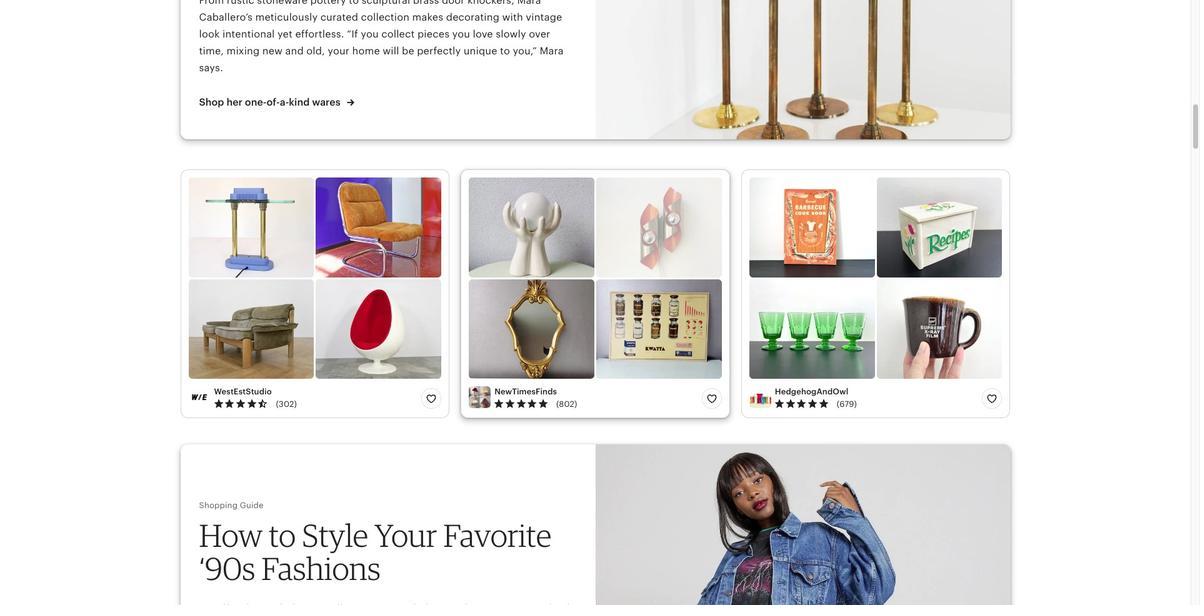 Task type: describe. For each thing, give the bounding box(es) containing it.
vintage wallboard/billboard kwatta chocolate, 1950s image
[[596, 279, 722, 379]]

newtimesfinds
[[495, 387, 557, 397]]

door
[[442, 0, 465, 6]]

your
[[328, 45, 350, 57]]

westeststudio
[[214, 387, 272, 397]]

mixing
[[227, 45, 260, 57]]

yet
[[278, 28, 293, 40]]

guide
[[240, 500, 264, 510]]

effortless.
[[295, 28, 344, 40]]

with
[[502, 11, 523, 23]]

wares
[[312, 96, 341, 108]]

slowly
[[496, 28, 526, 40]]

2 horizontal spatial to
[[500, 45, 510, 57]]

2 you from the left
[[452, 28, 470, 40]]

decorating
[[446, 11, 500, 23]]

0 vertical spatial mara
[[517, 0, 541, 6]]

old,
[[306, 45, 325, 57]]

unique
[[464, 45, 497, 57]]

meticulously
[[255, 11, 318, 23]]

stoneware
[[257, 0, 308, 6]]

sculptural
[[362, 0, 410, 6]]

collection
[[361, 11, 410, 23]]

vintage
[[526, 11, 562, 23]]

new
[[262, 45, 283, 57]]

knockers,
[[468, 0, 514, 6]]

of-
[[267, 96, 280, 108]]

kind
[[289, 96, 310, 108]]

shop her one-of-a-kind wares
[[199, 96, 343, 108]]

rustic
[[227, 0, 254, 6]]

0 vertical spatial to
[[349, 0, 359, 6]]

from
[[199, 0, 224, 6]]

her
[[227, 96, 243, 108]]

says.
[[199, 62, 223, 74]]

curated
[[320, 11, 358, 23]]

vintage tubular chrome ginger orange corduroy cushioned sling lounge chair retro mid century modern cantilever club cocktail bauhaus loft image
[[316, 178, 441, 278]]

"if
[[347, 28, 358, 40]]

how
[[199, 516, 262, 554]]

over
[[529, 28, 550, 40]]



Task type: locate. For each thing, give the bounding box(es) containing it.
belgian gold mirror, art deco style, 1970s image
[[469, 279, 595, 379]]

you,"
[[513, 45, 537, 57]]

(302)
[[276, 400, 297, 409]]

and
[[285, 45, 304, 57]]

fashions
[[262, 550, 381, 588]]

to
[[349, 0, 359, 6], [500, 45, 510, 57], [269, 516, 296, 554]]

mara
[[517, 0, 541, 6], [540, 45, 564, 57]]

2 vertical spatial to
[[269, 516, 296, 554]]

1 vertical spatial to
[[500, 45, 510, 57]]

mara up vintage
[[517, 0, 541, 6]]

to inside how to style your favorite '90s fashions
[[269, 516, 296, 554]]

be
[[402, 45, 414, 57]]

home
[[352, 45, 380, 57]]

0 horizontal spatial to
[[269, 516, 296, 554]]

italian design ceramic table lamp in the form of a two hands with glass sphere 70s image
[[469, 178, 595, 278]]

mara down 'over'
[[540, 45, 564, 57]]

brass
[[413, 0, 439, 6]]

love
[[473, 28, 493, 40]]

you down the decorating
[[452, 28, 470, 40]]

1 vertical spatial mara
[[540, 45, 564, 57]]

vintage henrik thor larsen ovalia upholstered fibreglass egg chair red white tulip retro swivelling shell modernist swedish scandinavian image
[[316, 279, 441, 379]]

from rustic stoneware pottery to sculptural brass door knockers, mara caballero's meticulously curated collection makes decorating with vintage look intentional yet effortless. "if you collect pieces you love slowly over time, mixing new and old, your home will be perfectly unique to you," mara says.
[[199, 0, 564, 74]]

pieces
[[418, 28, 450, 40]]

1 horizontal spatial you
[[452, 28, 470, 40]]

(802)
[[556, 400, 577, 409]]

vintage plastic recipe box by ftd image
[[877, 178, 1002, 278]]

how to style your favorite '90s fashions
[[199, 516, 552, 588]]

1 you from the left
[[361, 28, 379, 40]]

shopping
[[199, 500, 238, 510]]

(679)
[[837, 400, 857, 409]]

pottery
[[310, 0, 346, 6]]

hedgehogandowl
[[775, 387, 849, 397]]

vintage brown drip glaze advertising mug for gaf x-ray film image
[[877, 279, 1002, 379]]

1 horizontal spatial to
[[349, 0, 359, 6]]

a-
[[280, 96, 289, 108]]

shopping guide
[[199, 500, 264, 510]]

vintage postmodern robert sonneman for george kovacs bankers lamp retro 80s architect task office studio work minimalist futuristic glass image
[[188, 178, 314, 278]]

one-
[[245, 96, 267, 108]]

vintage green footed glasses image
[[749, 279, 875, 379]]

style
[[302, 516, 368, 554]]

vintage sunset barbecue cookbook image
[[749, 178, 875, 278]]

favorite
[[443, 516, 552, 554]]

to down slowly in the top of the page
[[500, 45, 510, 57]]

danish vintage olive green carl staub suede two-seater wooden scandinavian sofa retro mid century modern couch modular lounge set loveseat image
[[188, 279, 314, 379]]

0 horizontal spatial you
[[361, 28, 379, 40]]

to right how
[[269, 516, 296, 554]]

you
[[361, 28, 379, 40], [452, 28, 470, 40]]

your
[[375, 516, 437, 554]]

hit amsterdam wall lamp 70s, space age image
[[596, 178, 722, 278]]

caballero's
[[199, 11, 253, 23]]

look
[[199, 28, 220, 40]]

time,
[[199, 45, 224, 57]]

shop
[[199, 96, 224, 108]]

shop her one-of-a-kind wares link
[[199, 95, 354, 109]]

you right "if
[[361, 28, 379, 40]]

'90s
[[199, 550, 255, 588]]

will
[[383, 45, 399, 57]]

collect
[[381, 28, 415, 40]]

perfectly
[[417, 45, 461, 57]]

to up curated
[[349, 0, 359, 6]]

makes
[[412, 11, 443, 23]]

intentional
[[223, 28, 275, 40]]



Task type: vqa. For each thing, say whether or not it's contained in the screenshot.
gift at left
no



